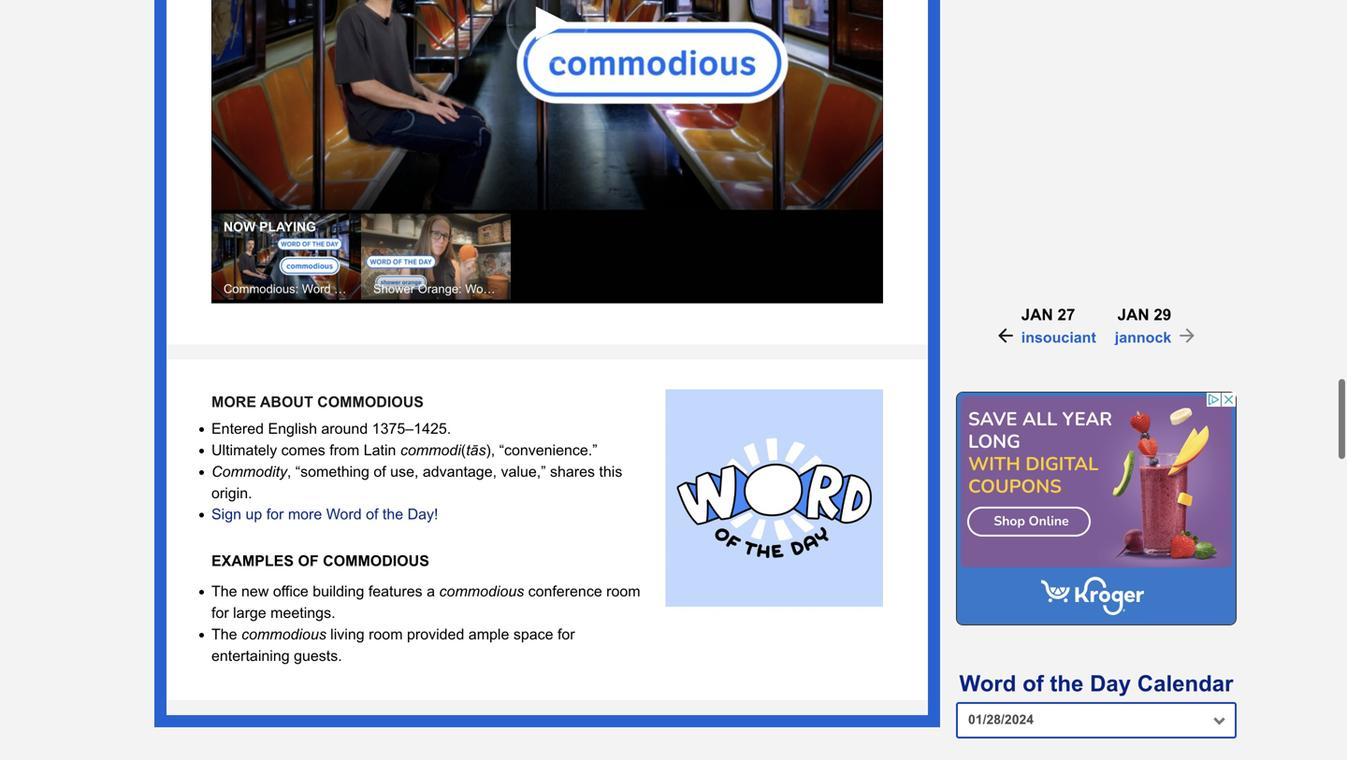 Task type: locate. For each thing, give the bounding box(es) containing it.
living
[[330, 626, 364, 643]]

the down large
[[211, 626, 237, 643]]

commodious
[[323, 553, 429, 569]]

conference room for large meetings.
[[211, 583, 640, 622]]

examples
[[211, 553, 294, 569]]

origin.
[[211, 485, 252, 502]]

entered
[[211, 421, 264, 437]]

living room provided ample space for entertaining guests.
[[211, 626, 575, 664]]

meetings.
[[270, 605, 335, 622]]

room
[[606, 583, 640, 600], [369, 626, 403, 643]]

the left new
[[211, 583, 237, 600]]

room right "living"
[[369, 626, 403, 643]]

0 horizontal spatial jan
[[1021, 306, 1053, 324]]

of up commodious
[[366, 506, 378, 523]]

0 horizontal spatial for
[[211, 605, 229, 622]]

the for conference room for large meetings.
[[211, 583, 237, 600]]

1 vertical spatial commodious
[[439, 583, 524, 600]]

for right space
[[557, 626, 575, 643]]

0 vertical spatial room
[[606, 583, 640, 600]]

office
[[273, 583, 308, 600]]

0 vertical spatial the
[[383, 506, 403, 523]]

jan inside "jan 29 jannock"
[[1117, 306, 1149, 324]]

the
[[211, 583, 237, 600], [211, 626, 237, 643]]

room right conference
[[606, 583, 640, 600]]

1 vertical spatial word
[[959, 672, 1016, 697]]

commodious
[[317, 394, 424, 411], [439, 583, 524, 600], [241, 626, 326, 643]]

2 vertical spatial for
[[557, 626, 575, 643]]

jan inside the jan 27 insouciant
[[1021, 306, 1053, 324]]

1 horizontal spatial jan
[[1117, 306, 1149, 324]]

"something
[[295, 463, 369, 480]]

about
[[260, 394, 313, 411]]

new
[[241, 583, 269, 600]]

commodious down 'meetings.'
[[241, 626, 326, 643]]

0 horizontal spatial room
[[369, 626, 403, 643]]

1 vertical spatial for
[[211, 605, 229, 622]]

for inside conference room for large meetings.
[[211, 605, 229, 622]]

for for more
[[266, 506, 284, 523]]

guests.
[[294, 648, 342, 664]]

1 jan from the left
[[1021, 306, 1053, 324]]

jan
[[1021, 306, 1053, 324], [1117, 306, 1149, 324]]

1 horizontal spatial for
[[266, 506, 284, 523]]

for inside living room provided ample space for entertaining guests.
[[557, 626, 575, 643]]

,
[[287, 463, 291, 480]]

1 vertical spatial of
[[366, 506, 378, 523]]

insouciant
[[1021, 329, 1096, 346]]

of down the latin
[[374, 463, 386, 480]]

0 horizontal spatial word
[[326, 506, 362, 523]]

tās
[[466, 442, 486, 459]]

jan up jannock
[[1117, 306, 1149, 324]]

for left large
[[211, 605, 229, 622]]

for right up
[[266, 506, 284, 523]]

of
[[374, 463, 386, 480], [366, 506, 378, 523], [1023, 672, 1044, 697]]

1 vertical spatial the
[[1050, 672, 1084, 697]]

more
[[288, 506, 322, 523]]

0 horizontal spatial the
[[383, 506, 403, 523]]

jan left "27"
[[1021, 306, 1053, 324]]

1 the from the top
[[211, 583, 237, 600]]

jannock
[[1115, 329, 1171, 346]]

advantage,
[[423, 463, 497, 480]]

for
[[266, 506, 284, 523], [211, 605, 229, 622], [557, 626, 575, 643]]

1 horizontal spatial room
[[606, 583, 640, 600]]

2 the from the top
[[211, 626, 237, 643]]

commodious up around
[[317, 394, 424, 411]]

0 vertical spatial word
[[326, 506, 362, 523]]

the left day on the bottom of the page
[[1050, 672, 1084, 697]]

room for conference
[[606, 583, 640, 600]]

2 jan from the left
[[1117, 306, 1149, 324]]

of left day on the bottom of the page
[[1023, 672, 1044, 697]]

room inside conference room for large meetings.
[[606, 583, 640, 600]]

up
[[246, 506, 262, 523]]

2 vertical spatial commodious
[[241, 626, 326, 643]]

room inside living room provided ample space for entertaining guests.
[[369, 626, 403, 643]]

0 vertical spatial of
[[374, 463, 386, 480]]

),
[[486, 442, 495, 459]]

more about commodious
[[211, 394, 424, 411]]

calendar
[[1137, 672, 1233, 697]]

the
[[383, 506, 403, 523], [1050, 672, 1084, 697]]

27
[[1058, 306, 1075, 324]]

1 vertical spatial the
[[211, 626, 237, 643]]

commodious up the ample
[[439, 583, 524, 600]]

0 vertical spatial the
[[211, 583, 237, 600]]

from
[[330, 442, 359, 459]]

word of the day promo image
[[666, 390, 883, 607]]

word
[[326, 506, 362, 523], [959, 672, 1016, 697]]

playing
[[259, 220, 316, 234]]

0 vertical spatial for
[[266, 506, 284, 523]]

space
[[513, 626, 553, 643]]

large
[[233, 605, 266, 622]]

jan 27 insouciant
[[1021, 306, 1096, 346]]

day
[[1090, 672, 1131, 697]]

the left day!
[[383, 506, 403, 523]]

1 horizontal spatial the
[[1050, 672, 1084, 697]]

word of the day calendar
[[959, 672, 1233, 697]]

value,"
[[501, 463, 546, 480]]

commodity
[[211, 463, 287, 480]]

None text field
[[956, 702, 1237, 739]]

2 horizontal spatial for
[[557, 626, 575, 643]]

1 vertical spatial room
[[369, 626, 403, 643]]

features
[[368, 583, 422, 600]]



Task type: describe. For each thing, give the bounding box(es) containing it.
sign up for more word of the day! link
[[211, 506, 438, 523]]

entered english around 1375–1425. ultimately comes from latin commodi ( tās ), "convenience."
[[211, 421, 597, 459]]

video player region
[[211, 0, 883, 211]]

2 vertical spatial of
[[1023, 672, 1044, 697]]

shares
[[550, 463, 595, 480]]

now playing
[[224, 220, 316, 234]]

jan for jan 29
[[1117, 306, 1149, 324]]

this
[[599, 463, 622, 480]]

more
[[211, 394, 256, 411]]

29
[[1154, 306, 1171, 324]]

sign up for more word of the day!
[[211, 506, 438, 523]]

sign
[[211, 506, 241, 523]]

provided
[[407, 626, 464, 643]]

1 horizontal spatial word
[[959, 672, 1016, 697]]

now
[[224, 220, 256, 234]]

jan for jan 27
[[1021, 306, 1053, 324]]

entertaining
[[211, 648, 290, 664]]

conference
[[528, 583, 602, 600]]

building
[[313, 583, 364, 600]]

use,
[[390, 463, 419, 480]]

for for large
[[211, 605, 229, 622]]

, "something of use, advantage, value," shares this origin.
[[211, 463, 622, 502]]

(
[[461, 442, 466, 459]]

ultimately
[[211, 442, 277, 459]]

jan 29 jannock
[[1115, 306, 1171, 346]]

room for living
[[369, 626, 403, 643]]

around
[[321, 421, 368, 437]]

day!
[[407, 506, 438, 523]]

latin
[[364, 442, 396, 459]]

commodi
[[400, 442, 461, 459]]

of
[[298, 553, 319, 569]]

the commodious
[[211, 626, 326, 643]]

"convenience."
[[499, 442, 597, 459]]

of inside , "something of use, advantage, value," shares this origin.
[[374, 463, 386, 480]]

1375–1425.
[[372, 421, 451, 437]]

a
[[427, 583, 435, 600]]

comes
[[281, 442, 325, 459]]

english
[[268, 421, 317, 437]]

ample
[[468, 626, 509, 643]]

the for living room provided ample space for entertaining guests.
[[211, 626, 237, 643]]

0 vertical spatial commodious
[[317, 394, 424, 411]]

advertisement element
[[956, 392, 1237, 626]]

the new office building features a commodious
[[211, 583, 524, 600]]

examples of commodious
[[211, 553, 429, 569]]



Task type: vqa. For each thing, say whether or not it's contained in the screenshot.
Privacy to the top
no



